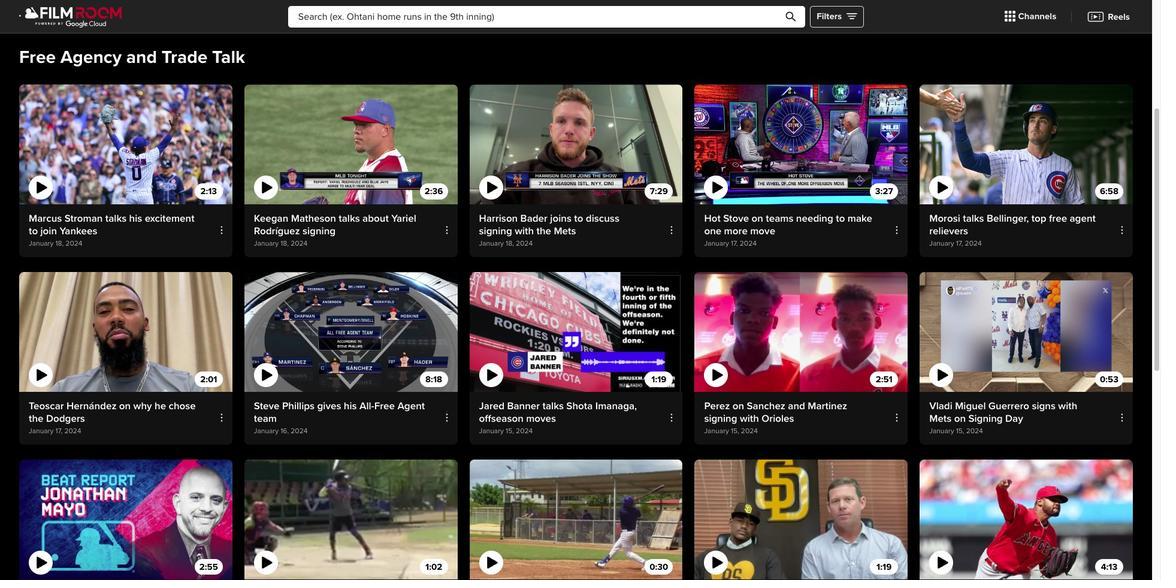 Task type: locate. For each thing, give the bounding box(es) containing it.
his
[[129, 212, 142, 225], [344, 400, 357, 413]]

1 vertical spatial his
[[344, 400, 357, 413]]

1 horizontal spatial mets
[[930, 413, 952, 425]]

15,
[[506, 427, 514, 436], [731, 427, 740, 436], [957, 427, 965, 436]]

talk
[[212, 46, 245, 68]]

his left all-
[[344, 400, 357, 413]]

the right harrison
[[537, 225, 552, 237]]

stroman
[[65, 212, 103, 225]]

2024 down rodríguez
[[291, 239, 308, 248]]

january down offseason
[[479, 427, 504, 436]]

matheson
[[291, 212, 336, 225]]

with
[[515, 225, 534, 237], [1059, 400, 1078, 413], [740, 413, 760, 425]]

agent
[[398, 400, 425, 413]]

0 horizontal spatial 15,
[[506, 427, 514, 436]]

hot
[[705, 212, 721, 225]]

yankees introduce marcus stroman image
[[19, 84, 232, 204]]

1 horizontal spatial his
[[344, 400, 357, 413]]

3 15, from the left
[[957, 427, 965, 436]]

january down join
[[29, 239, 54, 248]]

signing
[[969, 413, 1003, 425]]

1 vertical spatial free
[[374, 400, 395, 413]]

reels
[[1109, 11, 1131, 22]]

0:30
[[650, 562, 669, 572]]

on left why
[[119, 400, 131, 413]]

on right perez
[[733, 400, 745, 413]]

free
[[19, 46, 56, 68], [374, 400, 395, 413]]

0:53
[[1101, 374, 1119, 385]]

the inside "teoscar hernández on why he chose the dodgers january 17, 2024"
[[29, 413, 43, 425]]

mets right bader
[[554, 225, 576, 237]]

january inside steve phillips gives his all-free agent team january 16, 2024
[[254, 427, 279, 436]]

january inside morosi talks bellinger, top free agent relievers january 17, 2024
[[930, 239, 955, 248]]

1 horizontal spatial and
[[789, 400, 806, 413]]

vladi miguel guerrero to mets image
[[470, 460, 683, 580]]

the left dodgers
[[29, 413, 43, 425]]

2024 down dodgers
[[64, 427, 81, 436]]

0 horizontal spatial to
[[29, 225, 38, 237]]

2024 down signing
[[967, 427, 984, 436]]

0 vertical spatial 1:19
[[652, 374, 667, 385]]

2 horizontal spatial 18,
[[506, 239, 514, 248]]

1 15, from the left
[[506, 427, 514, 436]]

mets left 'miguel'
[[930, 413, 952, 425]]

2 horizontal spatial to
[[836, 212, 846, 225]]

keegan matheson talks about yariel rodríguez signing january 18, 2024
[[254, 212, 417, 248]]

talks right 'stroman'
[[105, 212, 127, 225]]

banner
[[507, 400, 540, 413]]

sanchez
[[747, 400, 786, 413]]

with inside vladi miguel guerrero signs with mets on signing day january 15, 2024
[[1059, 400, 1078, 413]]

1 horizontal spatial the
[[537, 225, 552, 237]]

to inside harrison bader joins to discuss signing with the mets january 18, 2024
[[574, 212, 584, 225]]

18, down rodríguez
[[281, 239, 289, 248]]

17, down dodgers
[[55, 427, 63, 436]]

talks left about
[[339, 212, 360, 225]]

relievers
[[930, 225, 969, 237]]

3 18, from the left
[[506, 239, 514, 248]]

1 horizontal spatial with
[[740, 413, 760, 425]]

free
[[1050, 212, 1068, 225]]

0 horizontal spatial with
[[515, 225, 534, 237]]

1:19 for chris kemp on signing de vries image
[[877, 562, 892, 572]]

signing left "sanchez"
[[705, 413, 738, 425]]

1 vertical spatial and
[[789, 400, 806, 413]]

2024 down yankees
[[66, 239, 82, 248]]

15, inside perez on sanchez and martinez signing with orioles january 15, 2024
[[731, 427, 740, 436]]

january down perez
[[705, 427, 729, 436]]

his left excitement
[[129, 212, 142, 225]]

steve
[[254, 400, 280, 413]]

offseason
[[479, 413, 524, 425]]

0 horizontal spatial free
[[19, 46, 56, 68]]

0 vertical spatial the
[[537, 225, 552, 237]]

january down team
[[254, 427, 279, 436]]

filters
[[817, 11, 842, 22]]

2 15, from the left
[[731, 427, 740, 436]]

17, inside morosi talks bellinger, top free agent relievers january 17, 2024
[[957, 239, 964, 248]]

harrison bader joins to discuss signing with the mets january 18, 2024
[[479, 212, 620, 248]]

to left join
[[29, 225, 38, 237]]

1 vertical spatial 1:19
[[877, 562, 892, 572]]

jared
[[479, 400, 505, 413]]

on right vladi
[[955, 413, 966, 425]]

with inside harrison bader joins to discuss signing with the mets january 18, 2024
[[515, 225, 534, 237]]

2024 down moves
[[516, 427, 533, 436]]

1 horizontal spatial 15,
[[731, 427, 740, 436]]

and right "sanchez"
[[789, 400, 806, 413]]

orioles
[[762, 413, 795, 425]]

and
[[126, 46, 157, 68], [789, 400, 806, 413]]

3:27
[[876, 186, 894, 197]]

1 horizontal spatial signing
[[479, 225, 512, 237]]

2024 inside harrison bader joins to discuss signing with the mets january 18, 2024
[[516, 239, 533, 248]]

2 18, from the left
[[281, 239, 289, 248]]

signing inside harrison bader joins to discuss signing with the mets january 18, 2024
[[479, 225, 512, 237]]

2:36
[[425, 186, 443, 197]]

signing
[[303, 225, 336, 237], [479, 225, 512, 237], [705, 413, 738, 425]]

2024 down relievers
[[966, 239, 982, 248]]

2 horizontal spatial 15,
[[957, 427, 965, 436]]

1 horizontal spatial 17,
[[731, 239, 738, 248]]

perez on sanchez and martinez signing with orioles january 15, 2024
[[705, 400, 848, 436]]

0 horizontal spatial mets
[[554, 225, 576, 237]]

sanchez, martinez sign with o's image
[[695, 272, 908, 392]]

1 horizontal spatial 18,
[[281, 239, 289, 248]]

january down "one"
[[705, 239, 729, 248]]

to for marcus stroman talks his excitement to join yankees
[[29, 225, 38, 237]]

0 vertical spatial and
[[126, 46, 157, 68]]

1:19 for jared banner on shōta imanaga "image"
[[652, 374, 667, 385]]

signing right rodríguez
[[303, 225, 336, 237]]

marcus
[[29, 212, 62, 225]]

17, down more
[[731, 239, 738, 248]]

bellinger,
[[987, 212, 1030, 225]]

marlins sign four prospects image
[[244, 460, 458, 580]]

martinez
[[808, 400, 848, 413]]

jared banner on shōta imanaga image
[[470, 272, 683, 392]]

to right "joins"
[[574, 212, 584, 225]]

2024 inside hot stove on teams needing to make one more move january 17, 2024
[[740, 239, 757, 248]]

0 horizontal spatial signing
[[303, 225, 336, 237]]

january inside "jared banner talks shota imanaga, offseason moves january 15, 2024"
[[479, 427, 504, 436]]

18, down harrison
[[506, 239, 514, 248]]

free agency and trade talk
[[19, 46, 245, 68]]

january down harrison
[[479, 239, 504, 248]]

4:13 link
[[920, 460, 1134, 580]]

free left agent
[[374, 400, 395, 413]]

january
[[29, 239, 54, 248], [254, 239, 279, 248], [479, 239, 504, 248], [705, 239, 729, 248], [930, 239, 955, 248], [29, 427, 54, 436], [254, 427, 279, 436], [479, 427, 504, 436], [705, 427, 729, 436], [930, 427, 955, 436]]

harrison
[[479, 212, 518, 225]]

talks
[[105, 212, 127, 225], [339, 212, 360, 225], [964, 212, 985, 225], [543, 400, 564, 413]]

0 vertical spatial mets
[[554, 225, 576, 237]]

signing left bader
[[479, 225, 512, 237]]

0 vertical spatial his
[[129, 212, 142, 225]]

1 horizontal spatial free
[[374, 400, 395, 413]]

1 vertical spatial the
[[29, 413, 43, 425]]

on
[[752, 212, 764, 225], [119, 400, 131, 413], [733, 400, 745, 413], [955, 413, 966, 425]]

2024
[[66, 239, 82, 248], [291, 239, 308, 248], [516, 239, 533, 248], [740, 239, 757, 248], [966, 239, 982, 248], [64, 427, 81, 436], [291, 427, 308, 436], [516, 427, 533, 436], [741, 427, 758, 436], [967, 427, 984, 436]]

1:19 link
[[695, 460, 908, 580]]

2:01
[[200, 374, 217, 385]]

on right stove
[[752, 212, 764, 225]]

talks inside "jared banner talks shota imanaga, offseason moves january 15, 2024"
[[543, 400, 564, 413]]

january inside perez on sanchez and martinez signing with orioles january 15, 2024
[[705, 427, 729, 436]]

january inside "teoscar hernández on why he chose the dodgers january 17, 2024"
[[29, 427, 54, 436]]

2024 down bader
[[516, 239, 533, 248]]

18, inside marcus stroman talks his excitement to join yankees january 18, 2024
[[55, 239, 64, 248]]

to
[[574, 212, 584, 225], [836, 212, 846, 225], [29, 225, 38, 237]]

0 horizontal spatial and
[[126, 46, 157, 68]]

signing inside 'keegan matheson talks about yariel rodríguez signing january 18, 2024'
[[303, 225, 336, 237]]

january inside hot stove on teams needing to make one more move january 17, 2024
[[705, 239, 729, 248]]

free down 'mlb film room - powered by google cloud' image
[[19, 46, 56, 68]]

2024 down more
[[740, 239, 757, 248]]

1 horizontal spatial to
[[574, 212, 584, 225]]

17, down relievers
[[957, 239, 964, 248]]

18,
[[55, 239, 64, 248], [281, 239, 289, 248], [506, 239, 514, 248]]

4:13
[[1102, 562, 1118, 572]]

talks right morosi
[[964, 212, 985, 225]]

talks left shota
[[543, 400, 564, 413]]

2024 inside "teoscar hernández on why he chose the dodgers january 17, 2024"
[[64, 427, 81, 436]]

teoscar hernández on why he chose the dodgers january 17, 2024
[[29, 400, 196, 436]]

0 horizontal spatial 18,
[[55, 239, 64, 248]]

2 horizontal spatial 17,
[[957, 239, 964, 248]]

yankees
[[60, 225, 97, 237]]

1 horizontal spatial 1:19
[[877, 562, 892, 572]]

channels
[[1019, 11, 1057, 22]]

signing for perez
[[705, 413, 738, 425]]

1:19
[[652, 374, 667, 385], [877, 562, 892, 572]]

1 vertical spatial mets
[[930, 413, 952, 425]]

stove
[[724, 212, 749, 225]]

to inside hot stove on teams needing to make one more move january 17, 2024
[[836, 212, 846, 225]]

0 horizontal spatial 17,
[[55, 427, 63, 436]]

8:18
[[426, 374, 443, 385]]

to inside marcus stroman talks his excitement to join yankees january 18, 2024
[[29, 225, 38, 237]]

0:30 link
[[470, 460, 683, 580]]

make
[[848, 212, 873, 225]]

talks inside marcus stroman talks his excitement to join yankees january 18, 2024
[[105, 212, 127, 225]]

teoscar
[[29, 400, 64, 413]]

0 horizontal spatial 1:19
[[652, 374, 667, 385]]

and inside perez on sanchez and martinez signing with orioles january 15, 2024
[[789, 400, 806, 413]]

with left orioles
[[740, 413, 760, 425]]

2024 down "sanchez"
[[741, 427, 758, 436]]

17,
[[731, 239, 738, 248], [957, 239, 964, 248], [55, 427, 63, 436]]

moves
[[526, 413, 556, 425]]

his inside steve phillips gives his all-free agent team january 16, 2024
[[344, 400, 357, 413]]

his inside marcus stroman talks his excitement to join yankees january 18, 2024
[[129, 212, 142, 225]]

2024 right the '16,' on the left bottom of the page
[[291, 427, 308, 436]]

2:51
[[876, 374, 893, 385]]

discuss
[[586, 212, 620, 225]]

january down relievers
[[930, 239, 955, 248]]

1 18, from the left
[[55, 239, 64, 248]]

0 horizontal spatial his
[[129, 212, 142, 225]]

talks inside 'keegan matheson talks about yariel rodríguez signing january 18, 2024'
[[339, 212, 360, 225]]

to left the make on the right
[[836, 212, 846, 225]]

morosi talks bellinger, top free agent relievers january 17, 2024
[[930, 212, 1096, 248]]

needing
[[797, 212, 834, 225]]

with left "joins"
[[515, 225, 534, 237]]

january down rodríguez
[[254, 239, 279, 248]]

marcus stroman talks his excitement to join yankees january 18, 2024
[[29, 212, 195, 248]]

january down teoscar
[[29, 427, 54, 436]]

with right signs
[[1059, 400, 1078, 413]]

signing inside perez on sanchez and martinez signing with orioles january 15, 2024
[[705, 413, 738, 425]]

and left the trade
[[126, 46, 157, 68]]

the
[[537, 225, 552, 237], [29, 413, 43, 425]]

18, down join
[[55, 239, 64, 248]]

2024 inside steve phillips gives his all-free agent team january 16, 2024
[[291, 427, 308, 436]]

hernández
[[67, 400, 117, 413]]

january inside 'keegan matheson talks about yariel rodríguez signing january 18, 2024'
[[254, 239, 279, 248]]

18, inside 'keegan matheson talks about yariel rodríguez signing january 18, 2024'
[[281, 239, 289, 248]]

1:02
[[426, 562, 443, 572]]

january down vladi
[[930, 427, 955, 436]]

top
[[1032, 212, 1047, 225]]

0 horizontal spatial the
[[29, 413, 43, 425]]

2 horizontal spatial with
[[1059, 400, 1078, 413]]

with inside perez on sanchez and martinez signing with orioles january 15, 2024
[[740, 413, 760, 425]]

2 horizontal spatial signing
[[705, 413, 738, 425]]



Task type: describe. For each thing, give the bounding box(es) containing it.
steve phillips gives his all-free agent team january 16, 2024
[[254, 400, 425, 436]]

mlb film room - powered by google cloud image
[[19, 5, 122, 28]]

he
[[155, 400, 166, 413]]

16,
[[281, 427, 289, 436]]

agency
[[60, 46, 122, 68]]

15, inside vladi miguel guerrero signs with mets on signing day january 15, 2024
[[957, 427, 965, 436]]

teams
[[766, 212, 794, 225]]

2024 inside marcus stroman talks his excitement to join yankees january 18, 2024
[[66, 239, 82, 248]]

mets inside vladi miguel guerrero signs with mets on signing day january 15, 2024
[[930, 413, 952, 425]]

bader
[[521, 212, 548, 225]]

phillips
[[282, 400, 315, 413]]

talks inside morosi talks bellinger, top free agent relievers january 17, 2024
[[964, 212, 985, 225]]

15, inside "jared banner talks shota imanaga, offseason moves january 15, 2024"
[[506, 427, 514, 436]]

guerrero
[[989, 400, 1030, 413]]

shota
[[567, 400, 593, 413]]

bader on signing with the mets image
[[470, 84, 683, 204]]

2:13
[[200, 186, 217, 197]]

channels button
[[996, 4, 1066, 29]]

more
[[725, 225, 748, 237]]

0 vertical spatial free
[[19, 46, 56, 68]]

sherman on short-term gambles image
[[920, 460, 1134, 580]]

rodríguez
[[254, 225, 300, 237]]

with for perez on sanchez and martinez signing with orioles
[[740, 413, 760, 425]]

his for all-
[[344, 400, 357, 413]]

17, inside "teoscar hernández on why he chose the dodgers january 17, 2024"
[[55, 427, 63, 436]]

all-
[[360, 400, 374, 413]]

with for harrison bader joins to discuss signing with the mets
[[515, 225, 534, 237]]

talks for imanaga,
[[543, 400, 564, 413]]

reels button
[[1079, 4, 1140, 29]]

matheson on rodríguez signing image
[[244, 84, 458, 204]]

morosi on bellinger, relievers image
[[920, 84, 1134, 204]]

talks for yariel
[[339, 212, 360, 225]]

1:02 link
[[244, 460, 458, 580]]

morosi
[[930, 212, 961, 225]]

chose
[[169, 400, 196, 413]]

chris kemp on signing de vries image
[[695, 460, 908, 580]]

joins
[[551, 212, 572, 225]]

yariel
[[392, 212, 417, 225]]

excitement
[[145, 212, 195, 225]]

hot stove free agent wheel image
[[695, 84, 908, 204]]

one
[[705, 225, 722, 237]]

7:29
[[650, 186, 668, 197]]

Free text search text field
[[288, 6, 806, 27]]

filters button
[[811, 6, 865, 27]]

mets inside harrison bader joins to discuss signing with the mets january 18, 2024
[[554, 225, 576, 237]]

free inside steve phillips gives his all-free agent team january 16, 2024
[[374, 400, 395, 413]]

agent
[[1070, 212, 1096, 225]]

keegan
[[254, 212, 289, 225]]

6:58
[[1101, 186, 1119, 197]]

january inside vladi miguel guerrero signs with mets on signing day january 15, 2024
[[930, 427, 955, 436]]

move
[[751, 225, 776, 237]]

join
[[40, 225, 57, 237]]

why
[[133, 400, 152, 413]]

vladi
[[930, 400, 953, 413]]

2:55 link
[[19, 460, 232, 580]]

day
[[1006, 413, 1024, 425]]

all-free agent team image
[[244, 272, 458, 392]]

on inside perez on sanchez and martinez signing with orioles january 15, 2024
[[733, 400, 745, 413]]

hot stove on teams needing to make one more move january 17, 2024
[[705, 212, 873, 248]]

team
[[254, 413, 277, 425]]

2024 inside "jared banner talks shota imanaga, offseason moves january 15, 2024"
[[516, 427, 533, 436]]

january inside marcus stroman talks his excitement to join yankees january 18, 2024
[[29, 239, 54, 248]]

about
[[363, 212, 389, 225]]

trade
[[162, 46, 208, 68]]

perez
[[705, 400, 730, 413]]

imanaga,
[[596, 400, 637, 413]]

dodgers
[[46, 413, 85, 425]]

signing for harrison
[[479, 225, 512, 237]]

on inside hot stove on teams needing to make one more move january 17, 2024
[[752, 212, 764, 225]]

preview of 2024 prospect rankings image
[[19, 460, 232, 580]]

the inside harrison bader joins to discuss signing with the mets january 18, 2024
[[537, 225, 552, 237]]

january inside harrison bader joins to discuss signing with the mets january 18, 2024
[[479, 239, 504, 248]]

signs
[[1033, 400, 1056, 413]]

2024 inside vladi miguel guerrero signs with mets on signing day january 15, 2024
[[967, 427, 984, 436]]

on inside "teoscar hernández on why he chose the dodgers january 17, 2024"
[[119, 400, 131, 413]]

2024 inside perez on sanchez and martinez signing with orioles january 15, 2024
[[741, 427, 758, 436]]

gives
[[317, 400, 341, 413]]

vladi miguel guerrero signs with mets on signing day january 15, 2024
[[930, 400, 1078, 436]]

2024 inside morosi talks bellinger, top free agent relievers january 17, 2024
[[966, 239, 982, 248]]

to for hot stove on teams needing to make one more move
[[836, 212, 846, 225]]

hernández on signing with dodgers image
[[19, 272, 232, 392]]

17, inside hot stove on teams needing to make one more move january 17, 2024
[[731, 239, 738, 248]]

on inside vladi miguel guerrero signs with mets on signing day january 15, 2024
[[955, 413, 966, 425]]

his for excitement
[[129, 212, 142, 225]]

talks for excitement
[[105, 212, 127, 225]]

2024 inside 'keegan matheson talks about yariel rodríguez signing january 18, 2024'
[[291, 239, 308, 248]]

18, inside harrison bader joins to discuss signing with the mets january 18, 2024
[[506, 239, 514, 248]]

miguel
[[956, 400, 986, 413]]

mets sign vladi miguel guerrero image
[[920, 272, 1134, 392]]

jared banner talks shota imanaga, offseason moves january 15, 2024
[[479, 400, 637, 436]]

2:55
[[200, 562, 218, 572]]



Task type: vqa. For each thing, say whether or not it's contained in the screenshot.


